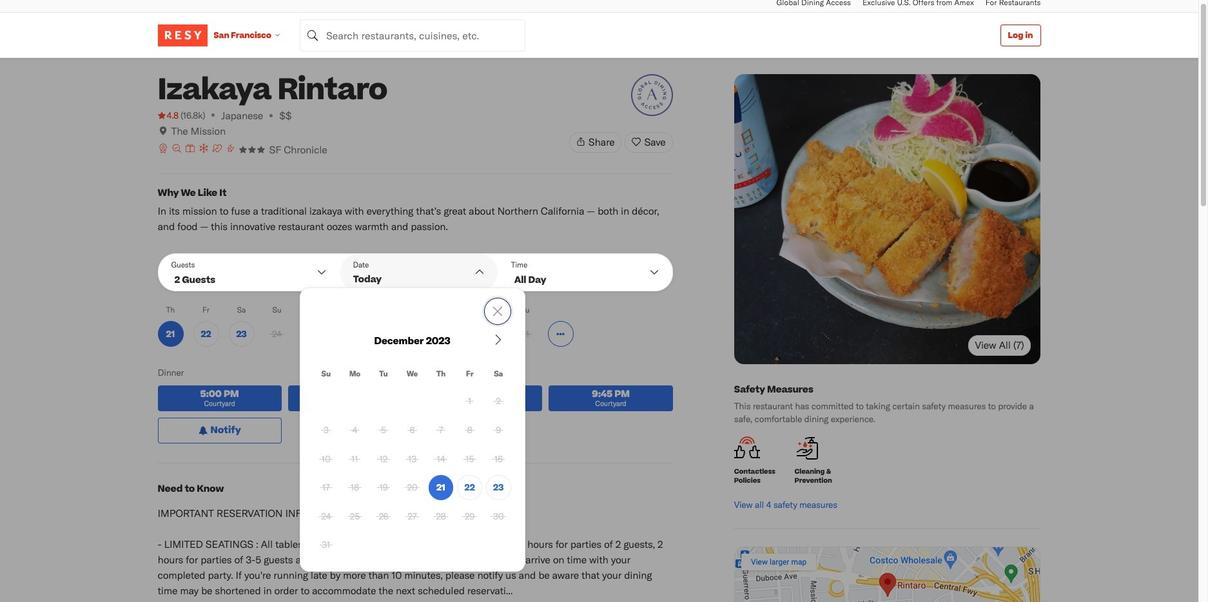 Task type: locate. For each thing, give the bounding box(es) containing it.
2 row from the top
[[314, 389, 511, 414]]

table
[[310, 328, 515, 561]]

column header
[[314, 368, 339, 385], [342, 368, 367, 385], [371, 368, 396, 385], [400, 368, 425, 385], [429, 368, 453, 385], [457, 368, 482, 385], [486, 368, 511, 385]]

row
[[314, 368, 511, 385], [314, 389, 511, 414], [314, 418, 511, 442], [314, 446, 511, 471], [314, 475, 511, 500], [314, 504, 511, 529]]

7 column header from the left
[[486, 368, 511, 385]]

cell
[[457, 389, 482, 414], [486, 389, 511, 414], [314, 418, 339, 442], [342, 418, 367, 442], [371, 418, 396, 442], [400, 418, 425, 442], [429, 418, 453, 442], [457, 418, 482, 442], [486, 418, 511, 442], [314, 446, 339, 471], [342, 446, 367, 471], [371, 446, 396, 471], [400, 446, 425, 471], [429, 446, 453, 471], [457, 446, 482, 471], [486, 446, 511, 471], [314, 475, 339, 500], [342, 475, 367, 500], [371, 475, 396, 500], [400, 475, 425, 500], [429, 475, 453, 500], [457, 475, 482, 500], [486, 475, 511, 500], [314, 504, 339, 529], [342, 504, 367, 529], [371, 504, 396, 529], [400, 504, 425, 529], [429, 504, 453, 529], [457, 504, 482, 529], [486, 504, 511, 529], [314, 533, 339, 558]]

3 row from the top
[[314, 418, 511, 442]]

6 column header from the left
[[457, 368, 482, 385]]

1 column header from the left
[[314, 368, 339, 385]]

6 row from the top
[[314, 504, 511, 529]]



Task type: vqa. For each thing, say whether or not it's contained in the screenshot.
cell
yes



Task type: describe. For each thing, give the bounding box(es) containing it.
1 row from the top
[[314, 368, 511, 385]]

4 column header from the left
[[400, 368, 425, 385]]

(16.8k) reviews element
[[180, 109, 205, 122]]

climbing image
[[225, 143, 236, 153]]

5 column header from the left
[[429, 368, 453, 385]]

2 column header from the left
[[342, 368, 367, 385]]

3.0 out of 3 stars image
[[239, 146, 266, 153]]

5 row from the top
[[314, 475, 511, 500]]

Search restaurants, cuisines, etc. text field
[[300, 19, 525, 51]]

3 column header from the left
[[371, 368, 396, 385]]

4 row from the top
[[314, 446, 511, 471]]

4.8 out of 5 stars image
[[158, 109, 179, 122]]



